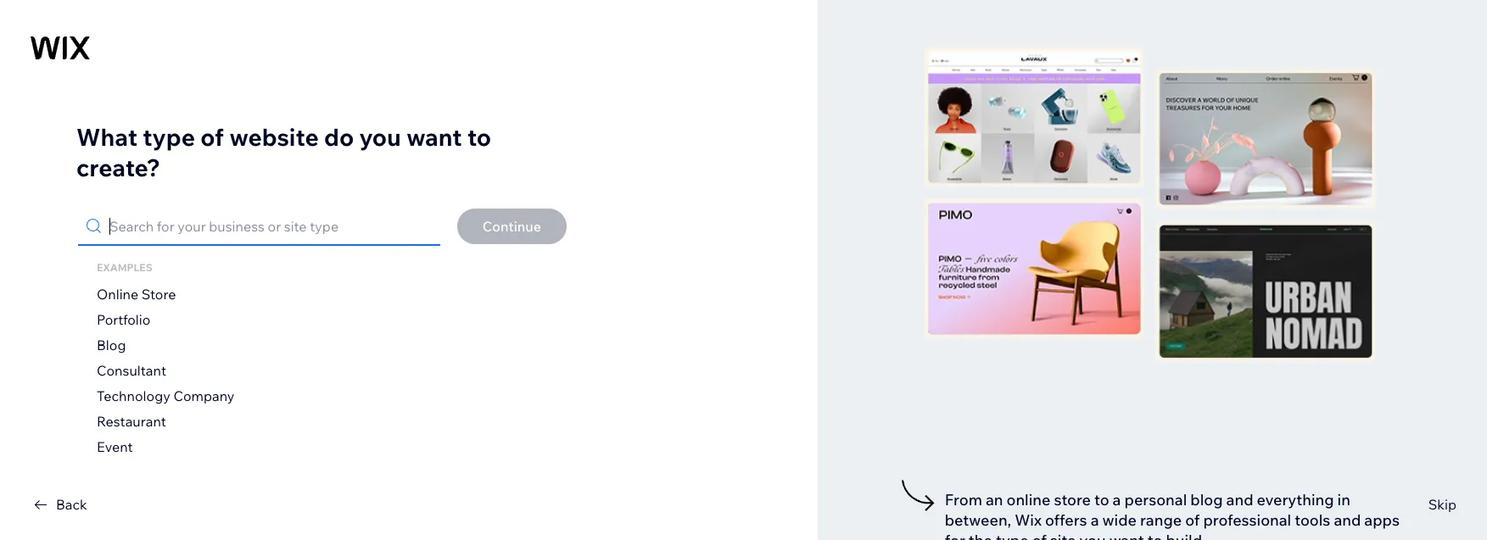 Task type: describe. For each thing, give the bounding box(es) containing it.
to inside what type of website do you want to create?
[[468, 122, 491, 152]]

company
[[173, 388, 235, 405]]

offers
[[1046, 511, 1088, 531]]

event button
[[97, 437, 133, 457]]

2 vertical spatial to
[[1148, 532, 1163, 541]]

build.
[[1166, 532, 1206, 541]]

online store portfolio blog consultant technology company restaurant event
[[97, 286, 235, 456]]

what
[[76, 122, 137, 152]]

0 horizontal spatial a
[[1091, 511, 1100, 531]]

1 horizontal spatial and
[[1334, 511, 1362, 531]]

blog
[[97, 337, 126, 354]]

back
[[56, 496, 87, 513]]

blog
[[1191, 491, 1223, 510]]

restaurant
[[97, 413, 166, 430]]

type inside what type of website do you want to create?
[[143, 122, 195, 152]]

skip
[[1429, 496, 1457, 513]]

event
[[97, 439, 133, 456]]

what type of website do you want to create?
[[76, 122, 491, 182]]

do
[[324, 122, 354, 152]]

create?
[[76, 153, 160, 182]]

1 horizontal spatial of
[[1033, 532, 1047, 541]]

back button
[[31, 495, 87, 515]]

consultant
[[97, 362, 166, 379]]



Task type: vqa. For each thing, say whether or not it's contained in the screenshot.
Studio
no



Task type: locate. For each thing, give the bounding box(es) containing it.
0 horizontal spatial want
[[407, 122, 462, 152]]

1 vertical spatial and
[[1334, 511, 1362, 531]]

website
[[229, 122, 319, 152]]

online
[[97, 286, 139, 303]]

portfolio
[[97, 311, 151, 328]]

type inside from an online store to a personal blog and everything in between, wix offers a wide range of professional tools and apps for the type of site you want to build.
[[996, 532, 1029, 541]]

1 horizontal spatial want
[[1110, 532, 1145, 541]]

type
[[143, 122, 195, 152], [996, 532, 1029, 541]]

personal
[[1125, 491, 1188, 510]]

you right do
[[359, 122, 401, 152]]

wix
[[1015, 511, 1042, 531]]

0 vertical spatial to
[[468, 122, 491, 152]]

0 vertical spatial you
[[359, 122, 401, 152]]

2 horizontal spatial of
[[1186, 511, 1200, 531]]

0 horizontal spatial to
[[468, 122, 491, 152]]

you
[[359, 122, 401, 152], [1080, 532, 1106, 541]]

restaurant button
[[97, 412, 166, 432]]

range
[[1141, 511, 1182, 531]]

you inside what type of website do you want to create?
[[359, 122, 401, 152]]

and down in
[[1334, 511, 1362, 531]]

of
[[201, 122, 224, 152], [1186, 511, 1200, 531], [1033, 532, 1047, 541]]

want inside what type of website do you want to create?
[[407, 122, 462, 152]]

1 vertical spatial a
[[1091, 511, 1100, 531]]

for
[[945, 532, 966, 541]]

site
[[1051, 532, 1077, 541]]

a left wide in the bottom right of the page
[[1091, 511, 1100, 531]]

from
[[945, 491, 983, 510]]

want inside from an online store to a personal blog and everything in between, wix offers a wide range of professional tools and apps for the type of site you want to build.
[[1110, 532, 1145, 541]]

0 vertical spatial want
[[407, 122, 462, 152]]

want
[[407, 122, 462, 152], [1110, 532, 1145, 541]]

consultant button
[[97, 361, 166, 381]]

2 horizontal spatial to
[[1148, 532, 1163, 541]]

between,
[[945, 511, 1012, 531]]

from an online store to a personal blog and everything in between, wix offers a wide range of professional tools and apps for the type of site you want to build.
[[945, 491, 1400, 541]]

skip button
[[1429, 495, 1457, 515]]

0 vertical spatial a
[[1113, 491, 1122, 510]]

and up "professional"
[[1227, 491, 1254, 510]]

0 horizontal spatial type
[[143, 122, 195, 152]]

to
[[468, 122, 491, 152], [1095, 491, 1110, 510], [1148, 532, 1163, 541]]

technology company button
[[97, 386, 235, 407]]

1 vertical spatial want
[[1110, 532, 1145, 541]]

type down wix
[[996, 532, 1029, 541]]

tools
[[1295, 511, 1331, 531]]

store
[[142, 286, 176, 303]]

1 horizontal spatial a
[[1113, 491, 1122, 510]]

and
[[1227, 491, 1254, 510], [1334, 511, 1362, 531]]

a
[[1113, 491, 1122, 510], [1091, 511, 1100, 531]]

in
[[1338, 491, 1351, 510]]

an
[[986, 491, 1004, 510]]

professional
[[1204, 511, 1292, 531]]

of left website
[[201, 122, 224, 152]]

0 horizontal spatial you
[[359, 122, 401, 152]]

1 vertical spatial of
[[1186, 511, 1200, 531]]

examples
[[97, 261, 153, 274]]

0 vertical spatial type
[[143, 122, 195, 152]]

1 horizontal spatial to
[[1095, 491, 1110, 510]]

0 horizontal spatial and
[[1227, 491, 1254, 510]]

store
[[1054, 491, 1091, 510]]

1 horizontal spatial type
[[996, 532, 1029, 541]]

you inside from an online store to a personal blog and everything in between, wix offers a wide range of professional tools and apps for the type of site you want to build.
[[1080, 532, 1106, 541]]

Search for your business or site type field
[[104, 210, 434, 244]]

portfolio button
[[97, 310, 151, 330]]

apps
[[1365, 511, 1400, 531]]

everything
[[1257, 491, 1335, 510]]

of up build. on the bottom
[[1186, 511, 1200, 531]]

1 vertical spatial you
[[1080, 532, 1106, 541]]

0 vertical spatial and
[[1227, 491, 1254, 510]]

online store button
[[97, 284, 176, 305]]

of down wix
[[1033, 532, 1047, 541]]

1 vertical spatial to
[[1095, 491, 1110, 510]]

blog button
[[97, 335, 126, 356]]

type up create?
[[143, 122, 195, 152]]

technology
[[97, 388, 170, 405]]

a up wide in the bottom right of the page
[[1113, 491, 1122, 510]]

the
[[969, 532, 993, 541]]

1 vertical spatial type
[[996, 532, 1029, 541]]

0 horizontal spatial of
[[201, 122, 224, 152]]

0 vertical spatial of
[[201, 122, 224, 152]]

online
[[1007, 491, 1051, 510]]

you right site
[[1080, 532, 1106, 541]]

1 horizontal spatial you
[[1080, 532, 1106, 541]]

2 vertical spatial of
[[1033, 532, 1047, 541]]

of inside what type of website do you want to create?
[[201, 122, 224, 152]]

wide
[[1103, 511, 1137, 531]]



